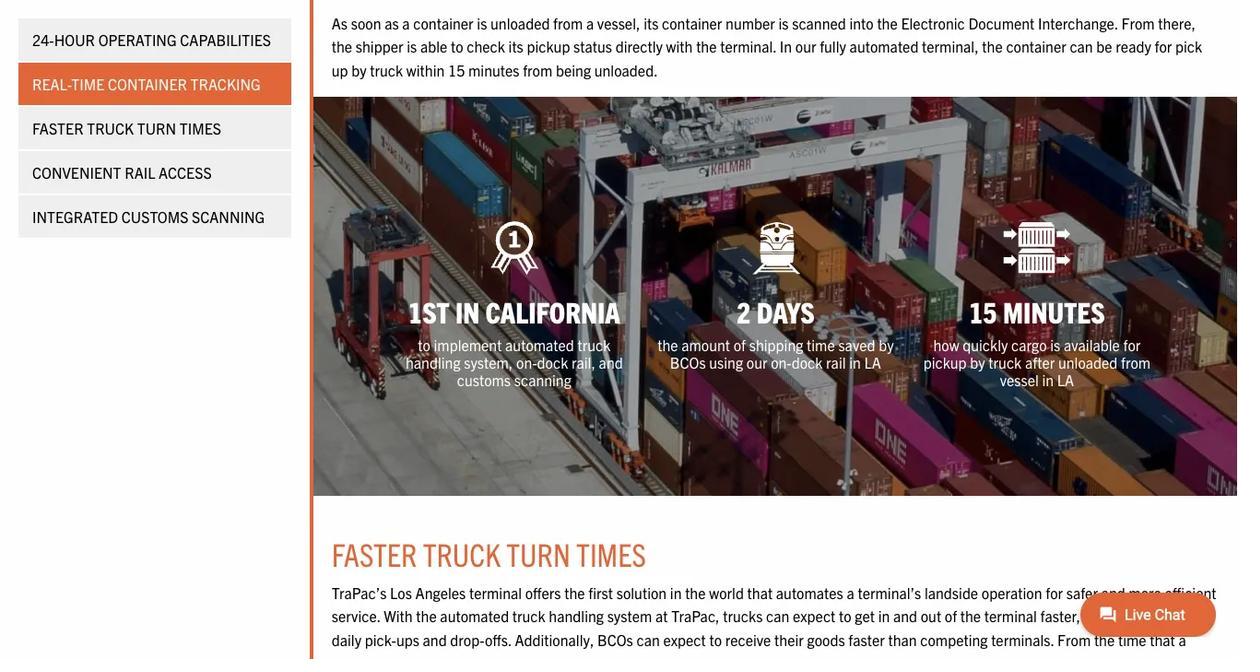 Task type: describe. For each thing, give the bounding box(es) containing it.
tracking
[[191, 75, 261, 93]]

integrated customs scanning link
[[18, 196, 291, 238]]

landside
[[925, 583, 979, 602]]

there,
[[1159, 13, 1196, 32]]

convenient rail access
[[32, 163, 212, 182]]

shipper
[[356, 37, 403, 55]]

for inside 'trapac's los angeles terminal offers the first solution in the world that automates a terminal's landside operation for safer and more efficient service. with the automated truck handling system at trapac, trucks can expect to get in and out of the terminal faster, which means more daily pick-ups and drop-offs. additionally, bcos can expect to receive their goods faster than competing terminals. from the time that a container is unloaded from a vessel and scanned into the electronic document interchange, the freight trucking company can pick it up in'
[[1046, 583, 1063, 602]]

0 vertical spatial that
[[747, 583, 773, 602]]

by inside 15 minutes how quickly cargo is available for pickup by truck after unloaded from vessel in la
[[970, 353, 986, 371]]

amount
[[682, 335, 730, 354]]

real-time container tracking link
[[18, 63, 291, 105]]

get
[[855, 607, 875, 625]]

1 horizontal spatial turn
[[507, 533, 571, 573]]

15 inside as soon as a container is unloaded from a vessel, its container number is scanned into the electronic document interchange. from there, the shipper is able to check its pickup status directly with the terminal. in our fully automated terminal, the container can be ready for pick up by truck within 15 minutes from being unloaded.
[[448, 61, 465, 79]]

terminals.
[[991, 630, 1054, 649]]

0 horizontal spatial terminal
[[469, 583, 522, 602]]

days
[[757, 293, 815, 329]]

within
[[407, 61, 445, 79]]

angeles
[[416, 583, 466, 602]]

document inside as soon as a container is unloaded from a vessel, its container number is scanned into the electronic document interchange. from there, the shipper is able to check its pickup status directly with the terminal. in our fully automated terminal, the container can be ready for pick up by truck within 15 minutes from being unloaded.
[[969, 13, 1035, 32]]

2 days the amount of shipping time saved by bcos using our on-dock rail in la
[[658, 293, 894, 371]]

service.
[[332, 607, 380, 625]]

our inside 2 days the amount of shipping time saved by bcos using our on-dock rail in la
[[747, 353, 768, 371]]

at
[[656, 607, 668, 625]]

unloaded inside 'trapac's los angeles terminal offers the first solution in the world that automates a terminal's landside operation for safer and more efficient service. with the automated truck handling system at trapac, trucks can expect to get in and out of the terminal faster, which means more daily pick-ups and drop-offs. additionally, bcos can expect to receive their goods faster than competing terminals. from the time that a container is unloaded from a vessel and scanned into the electronic document interchange, the freight trucking company can pick it up in'
[[409, 654, 468, 659]]

unloaded inside 15 minutes how quickly cargo is available for pickup by truck after unloaded from vessel in la
[[1059, 353, 1118, 371]]

quickly
[[963, 335, 1008, 354]]

as soon as a container is unloaded from a vessel, its container number is scanned into the electronic document interchange. from there, the shipper is able to check its pickup status directly with the terminal. in our fully automated terminal, the container can be ready for pick up by truck within 15 minutes from being unloaded.
[[332, 13, 1203, 79]]

of inside 'trapac's los angeles terminal offers the first solution in the world that automates a terminal's landside operation for safer and more efficient service. with the automated truck handling system at trapac, trucks can expect to get in and out of the terminal faster, which means more daily pick-ups and drop-offs. additionally, bcos can expect to receive their goods faster than competing terminals. from the time that a container is unloaded from a vessel and scanned into the electronic document interchange, the freight trucking company can pick it up in'
[[945, 607, 957, 625]]

a down offs.
[[505, 654, 512, 659]]

container
[[108, 75, 187, 93]]

1 vertical spatial faster truck turn times
[[332, 533, 646, 573]]

scanning
[[192, 207, 265, 226]]

and inside 1st in california to implement automated truck handling system, on-dock rail, and customs scanning
[[599, 353, 623, 371]]

bcos inside 2 days the amount of shipping time saved by bcos using our on-dock rail in la
[[670, 353, 706, 371]]

from up status
[[553, 13, 583, 32]]

being
[[556, 61, 591, 79]]

pick inside as soon as a container is unloaded from a vessel, its container number is scanned into the electronic document interchange. from there, the shipper is able to check its pickup status directly with the terminal. in our fully automated terminal, the container can be ready for pick up by truck within 15 minutes from being unloaded.
[[1176, 37, 1203, 55]]

0 vertical spatial more
[[1129, 583, 1162, 602]]

time
[[71, 75, 105, 93]]

can down the at at the bottom right of the page
[[637, 630, 660, 649]]

up inside as soon as a container is unloaded from a vessel, its container number is scanned into the electronic document interchange. from there, the shipper is able to check its pickup status directly with the terminal. in our fully automated terminal, the container can be ready for pick up by truck within 15 minutes from being unloaded.
[[332, 61, 348, 79]]

which
[[1084, 607, 1122, 625]]

by inside 2 days the amount of shipping time saved by bcos using our on-dock rail in la
[[879, 335, 894, 354]]

drop-
[[450, 630, 485, 649]]

a left terminal's
[[847, 583, 855, 602]]

unloaded inside as soon as a container is unloaded from a vessel, its container number is scanned into the electronic document interchange. from there, the shipper is able to check its pickup status directly with the terminal. in our fully automated terminal, the container can be ready for pick up by truck within 15 minutes from being unloaded.
[[491, 13, 550, 32]]

first
[[589, 583, 613, 602]]

after
[[1025, 353, 1055, 371]]

to down trapac,
[[710, 630, 722, 649]]

freight
[[940, 654, 981, 659]]

capabilities
[[180, 30, 271, 49]]

using
[[709, 353, 743, 371]]

with
[[384, 607, 413, 625]]

integrated
[[32, 207, 118, 226]]

truck inside 1st in california to implement automated truck handling system, on-dock rail, and customs scanning
[[578, 335, 611, 354]]

vessel,
[[597, 13, 640, 32]]

handling inside 1st in california to implement automated truck handling system, on-dock rail, and customs scanning
[[406, 353, 461, 371]]

1 vertical spatial times
[[576, 533, 646, 573]]

into inside as soon as a container is unloaded from a vessel, its container number is scanned into the electronic document interchange. from there, the shipper is able to check its pickup status directly with the terminal. in our fully automated terminal, the container can be ready for pick up by truck within 15 minutes from being unloaded.
[[850, 13, 874, 32]]

in inside 2 days the amount of shipping time saved by bcos using our on-dock rail in la
[[850, 353, 861, 371]]

access
[[159, 163, 212, 182]]

from inside as soon as a container is unloaded from a vessel, its container number is scanned into the electronic document interchange. from there, the shipper is able to check its pickup status directly with the terminal. in our fully automated terminal, the container can be ready for pick up by truck within 15 minutes from being unloaded.
[[1122, 13, 1155, 32]]

in inside 15 minutes how quickly cargo is available for pickup by truck after unloaded from vessel in la
[[1043, 371, 1054, 389]]

times inside the 'faster truck turn times' link
[[180, 119, 221, 137]]

1 vertical spatial that
[[1150, 630, 1176, 649]]

means
[[1125, 607, 1167, 625]]

pick-
[[365, 630, 396, 649]]

from inside 'trapac's los angeles terminal offers the first solution in the world that automates a terminal's landside operation for safer and more efficient service. with the automated truck handling system at trapac, trucks can expect to get in and out of the terminal faster, which means more daily pick-ups and drop-offs. additionally, bcos can expect to receive their goods faster than competing terminals. from the time that a container is unloaded from a vessel and scanned into the electronic document interchange, the freight trucking company can pick it up in'
[[472, 654, 501, 659]]

world
[[709, 583, 744, 602]]

trapac's los angeles terminal offers the first solution in the world that automates a terminal's landside operation for safer and more efficient service. with the automated truck handling system at trapac, trucks can expect to get in and out of the terminal faster, which means more daily pick-ups and drop-offs. additionally, bcos can expect to receive their goods faster than competing terminals. from the time that a container is unloaded from a vessel and scanned into the electronic document interchange, the freight trucking company can pick it up in
[[332, 583, 1220, 659]]

15 inside 15 minutes how quickly cargo is available for pickup by truck after unloaded from vessel in la
[[969, 293, 998, 329]]

soon
[[351, 13, 381, 32]]

bcos inside 'trapac's los angeles terminal offers the first solution in the world that automates a terminal's landside operation for safer and more efficient service. with the automated truck handling system at trapac, trucks can expect to get in and out of the terminal faster, which means more daily pick-ups and drop-offs. additionally, bcos can expect to receive their goods faster than competing terminals. from the time that a container is unloaded from a vessel and scanned into the electronic document interchange, the freight trucking company can pick it up in'
[[598, 630, 633, 649]]

scanning
[[514, 371, 572, 389]]

is inside 'trapac's los angeles terminal offers the first solution in the world that automates a terminal's landside operation for safer and more efficient service. with the automated truck handling system at trapac, trucks can expect to get in and out of the terminal faster, which means more daily pick-ups and drop-offs. additionally, bcos can expect to receive their goods faster than competing terminals. from the time that a container is unloaded from a vessel and scanned into the electronic document interchange, the freight trucking company can pick it up in'
[[395, 654, 406, 659]]

the inside 2 days the amount of shipping time saved by bcos using our on-dock rail in la
[[658, 335, 678, 354]]

faster,
[[1041, 607, 1081, 625]]

1st
[[408, 293, 450, 329]]

scanned inside as soon as a container is unloaded from a vessel, its container number is scanned into the electronic document interchange. from there, the shipper is able to check its pickup status directly with the terminal. in our fully automated terminal, the container can be ready for pick up by truck within 15 minutes from being unloaded.
[[792, 13, 846, 32]]

in
[[780, 37, 792, 55]]

container up with
[[662, 13, 722, 32]]

on- inside 2 days the amount of shipping time saved by bcos using our on-dock rail in la
[[771, 353, 792, 371]]

terminal's
[[858, 583, 922, 602]]

pickup inside as soon as a container is unloaded from a vessel, its container number is scanned into the electronic document interchange. from there, the shipper is able to check its pickup status directly with the terminal. in our fully automated terminal, the container can be ready for pick up by truck within 15 minutes from being unloaded.
[[527, 37, 570, 55]]

1 vertical spatial more
[[1171, 607, 1204, 625]]

unloaded.
[[595, 61, 658, 79]]

convenient rail access link
[[18, 151, 291, 194]]

15 minutes how quickly cargo is available for pickup by truck after unloaded from vessel in la
[[924, 293, 1151, 389]]

trapac,
[[671, 607, 720, 625]]

1 vertical spatial terminal
[[985, 607, 1037, 625]]

it
[[1159, 654, 1167, 659]]

convenient
[[32, 163, 121, 182]]

1st in california to implement automated truck handling system, on-dock rail, and customs scanning
[[406, 293, 623, 389]]

be
[[1097, 37, 1113, 55]]

customs
[[457, 371, 511, 389]]

to left get
[[839, 607, 852, 625]]

vessel inside 15 minutes how quickly cargo is available for pickup by truck after unloaded from vessel in la
[[1000, 371, 1039, 389]]

real-time container tracking
[[32, 75, 261, 93]]

trapac's
[[332, 583, 387, 602]]

in up trapac,
[[670, 583, 682, 602]]

time inside 2 days the amount of shipping time saved by bcos using our on-dock rail in la
[[807, 335, 835, 354]]

1 vertical spatial its
[[509, 37, 524, 55]]

terminal.
[[720, 37, 777, 55]]

how
[[934, 335, 960, 354]]

1 vertical spatial truck
[[423, 533, 501, 573]]

minutes
[[1003, 293, 1106, 329]]

by inside as soon as a container is unloaded from a vessel, its container number is scanned into the electronic document interchange. from there, the shipper is able to check its pickup status directly with the terminal. in our fully automated terminal, the container can be ready for pick up by truck within 15 minutes from being unloaded.
[[352, 61, 367, 79]]

california
[[486, 293, 621, 329]]

solution
[[617, 583, 667, 602]]

a up status
[[586, 13, 594, 32]]

offs.
[[485, 630, 512, 649]]

our inside as soon as a container is unloaded from a vessel, its container number is scanned into the electronic document interchange. from there, the shipper is able to check its pickup status directly with the terminal. in our fully automated terminal, the container can be ready for pick up by truck within 15 minutes from being unloaded.
[[796, 37, 817, 55]]

integrated customs scanning
[[32, 207, 265, 226]]

vessel inside 'trapac's los angeles terminal offers the first solution in the world that automates a terminal's landside operation for safer and more efficient service. with the automated truck handling system at trapac, trucks can expect to get in and out of the terminal faster, which means more daily pick-ups and drop-offs. additionally, bcos can expect to receive their goods faster than competing terminals. from the time that a container is unloaded from a vessel and scanned into the electronic document interchange, the freight trucking company can pick it up in'
[[516, 654, 555, 659]]

able
[[420, 37, 448, 55]]

check
[[467, 37, 505, 55]]

status
[[574, 37, 612, 55]]

from inside 15 minutes how quickly cargo is available for pickup by truck after unloaded from vessel in la
[[1121, 353, 1151, 371]]

operation
[[982, 583, 1043, 602]]

number
[[726, 13, 775, 32]]

real-
[[32, 75, 71, 93]]

goods
[[807, 630, 845, 649]]



Task type: vqa. For each thing, say whether or not it's contained in the screenshot.
the middle "unloaded"
yes



Task type: locate. For each thing, give the bounding box(es) containing it.
their
[[775, 630, 804, 649]]

1 dock from the left
[[537, 353, 568, 371]]

0 horizontal spatial our
[[747, 353, 768, 371]]

los
[[390, 583, 412, 602]]

with
[[666, 37, 693, 55]]

0 vertical spatial into
[[850, 13, 874, 32]]

interchange,
[[831, 654, 912, 659]]

1 horizontal spatial up
[[1170, 654, 1187, 659]]

0 vertical spatial terminal
[[469, 583, 522, 602]]

automated inside as soon as a container is unloaded from a vessel, its container number is scanned into the electronic document interchange. from there, the shipper is able to check its pickup status directly with the terminal. in our fully automated terminal, the container can be ready for pick up by truck within 15 minutes from being unloaded.
[[850, 37, 919, 55]]

0 vertical spatial scanned
[[792, 13, 846, 32]]

1 vertical spatial expect
[[663, 630, 706, 649]]

cargo
[[1012, 335, 1047, 354]]

0 vertical spatial truck
[[87, 119, 134, 137]]

terminal down the operation
[[985, 607, 1037, 625]]

1 horizontal spatial bcos
[[670, 353, 706, 371]]

from up "company"
[[1058, 630, 1091, 649]]

truck inside 'trapac's los angeles terminal offers the first solution in the world that automates a terminal's landside operation for safer and more efficient service. with the automated truck handling system at trapac, trucks can expect to get in and out of the terminal faster, which means more daily pick-ups and drop-offs. additionally, bcos can expect to receive their goods faster than competing terminals. from the time that a container is unloaded from a vessel and scanned into the electronic document interchange, the freight trucking company can pick it up in'
[[513, 607, 546, 625]]

1 on- from the left
[[516, 353, 537, 371]]

and up which
[[1102, 583, 1126, 602]]

1 vertical spatial automated
[[505, 335, 574, 354]]

truck up convenient rail access
[[87, 119, 134, 137]]

is up "check"
[[477, 13, 487, 32]]

is down ups
[[395, 654, 406, 659]]

up
[[332, 61, 348, 79], [1170, 654, 1187, 659]]

pickup up being
[[527, 37, 570, 55]]

for up faster,
[[1046, 583, 1063, 602]]

vessel
[[1000, 371, 1039, 389], [516, 654, 555, 659]]

bcos down the system
[[598, 630, 633, 649]]

1 horizontal spatial time
[[1119, 630, 1147, 649]]

time
[[807, 335, 835, 354], [1119, 630, 1147, 649]]

faster
[[32, 119, 84, 137], [332, 533, 417, 573]]

faster up the trapac's
[[332, 533, 417, 573]]

0 vertical spatial faster truck turn times
[[32, 119, 221, 137]]

customs
[[122, 207, 188, 226]]

0 vertical spatial bcos
[[670, 353, 706, 371]]

1 horizontal spatial more
[[1171, 607, 1204, 625]]

its right "check"
[[509, 37, 524, 55]]

rail
[[125, 163, 155, 182]]

0 horizontal spatial by
[[352, 61, 367, 79]]

0 horizontal spatial that
[[747, 583, 773, 602]]

1 horizontal spatial its
[[644, 13, 659, 32]]

24-hour operating capabilities
[[32, 30, 271, 49]]

rail,
[[572, 353, 596, 371]]

shipping
[[749, 335, 804, 354]]

can left the be
[[1070, 37, 1093, 55]]

1 vertical spatial pickup
[[924, 353, 967, 371]]

la inside 2 days the amount of shipping time saved by bcos using our on-dock rail in la
[[865, 353, 881, 371]]

1 horizontal spatial la
[[1058, 371, 1074, 389]]

1 horizontal spatial faster
[[332, 533, 417, 573]]

1 vertical spatial for
[[1124, 335, 1141, 354]]

to inside 1st in california to implement automated truck handling system, on-dock rail, and customs scanning
[[418, 335, 431, 354]]

0 horizontal spatial la
[[865, 353, 881, 371]]

document inside 'trapac's los angeles terminal offers the first solution in the world that automates a terminal's landside operation for safer and more efficient service. with the automated truck handling system at trapac, trucks can expect to get in and out of the terminal faster, which means more daily pick-ups and drop-offs. additionally, bcos can expect to receive their goods faster than competing terminals. from the time that a container is unloaded from a vessel and scanned into the electronic document interchange, the freight trucking company can pick it up in'
[[762, 654, 828, 659]]

on- right 'system,'
[[516, 353, 537, 371]]

for inside 15 minutes how quickly cargo is available for pickup by truck after unloaded from vessel in la
[[1124, 335, 1141, 354]]

in right get
[[878, 607, 890, 625]]

trucks
[[723, 607, 763, 625]]

truck
[[87, 119, 134, 137], [423, 533, 501, 573]]

1 vertical spatial electronic
[[694, 654, 758, 659]]

0 vertical spatial handling
[[406, 353, 461, 371]]

1 vertical spatial our
[[747, 353, 768, 371]]

in
[[455, 293, 480, 329], [850, 353, 861, 371], [1043, 371, 1054, 389], [670, 583, 682, 602], [878, 607, 890, 625]]

as
[[385, 13, 399, 32]]

turn inside the 'faster truck turn times' link
[[137, 119, 176, 137]]

0 vertical spatial expect
[[793, 607, 836, 625]]

15
[[448, 61, 465, 79], [969, 293, 998, 329]]

1 horizontal spatial pick
[[1176, 37, 1203, 55]]

electronic up terminal,
[[901, 13, 965, 32]]

bcos left using
[[670, 353, 706, 371]]

for inside as soon as a container is unloaded from a vessel, its container number is scanned into the electronic document interchange. from there, the shipper is able to check its pickup status directly with the terminal. in our fully automated terminal, the container can be ready for pick up by truck within 15 minutes from being unloaded.
[[1155, 37, 1172, 55]]

ready
[[1116, 37, 1152, 55]]

more up the means
[[1129, 583, 1162, 602]]

a right as
[[402, 13, 410, 32]]

1 vertical spatial into
[[643, 654, 667, 659]]

container down interchange.
[[1006, 37, 1067, 55]]

dock left rail,
[[537, 353, 568, 371]]

daily
[[332, 630, 362, 649]]

and down additionally,
[[558, 654, 582, 659]]

la for 2 days
[[865, 353, 881, 371]]

can up their
[[766, 607, 790, 625]]

1 horizontal spatial expect
[[793, 607, 836, 625]]

up down as at the top left
[[332, 61, 348, 79]]

0 horizontal spatial on-
[[516, 353, 537, 371]]

available
[[1064, 335, 1120, 354]]

0 horizontal spatial 15
[[448, 61, 465, 79]]

0 vertical spatial faster
[[32, 119, 84, 137]]

unloaded right the after
[[1059, 353, 1118, 371]]

from right 'available'
[[1121, 353, 1151, 371]]

0 horizontal spatial up
[[332, 61, 348, 79]]

0 horizontal spatial bcos
[[598, 630, 633, 649]]

1 vertical spatial 15
[[969, 293, 998, 329]]

handling inside 'trapac's los angeles terminal offers the first solution in the world that automates a terminal's landside operation for safer and more efficient service. with the automated truck handling system at trapac, trucks can expect to get in and out of the terminal faster, which means more daily pick-ups and drop-offs. additionally, bcos can expect to receive their goods faster than competing terminals. from the time that a container is unloaded from a vessel and scanned into the electronic document interchange, the freight trucking company can pick it up in'
[[549, 607, 604, 625]]

la right the after
[[1058, 371, 1074, 389]]

system
[[607, 607, 652, 625]]

2 vertical spatial automated
[[440, 607, 509, 625]]

trucking
[[984, 654, 1037, 659]]

faster
[[849, 630, 885, 649]]

of
[[734, 335, 746, 354], [945, 607, 957, 625]]

0 vertical spatial pickup
[[527, 37, 570, 55]]

1 horizontal spatial scanned
[[792, 13, 846, 32]]

that
[[747, 583, 773, 602], [1150, 630, 1176, 649]]

scanned inside 'trapac's los angeles terminal offers the first solution in the world that automates a terminal's landside operation for safer and more efficient service. with the automated truck handling system at trapac, trucks can expect to get in and out of the terminal faster, which means more daily pick-ups and drop-offs. additionally, bcos can expect to receive their goods faster than competing terminals. from the time that a container is unloaded from a vessel and scanned into the electronic document interchange, the freight trucking company can pick it up in'
[[585, 654, 639, 659]]

terminal,
[[922, 37, 979, 55]]

directly
[[616, 37, 663, 55]]

that up it
[[1150, 630, 1176, 649]]

a
[[402, 13, 410, 32], [586, 13, 594, 32], [847, 583, 855, 602], [1179, 630, 1187, 649], [505, 654, 512, 659]]

dock inside 2 days the amount of shipping time saved by bcos using our on-dock rail in la
[[792, 353, 823, 371]]

1 vertical spatial of
[[945, 607, 957, 625]]

from
[[553, 13, 583, 32], [523, 61, 553, 79], [1121, 353, 1151, 371], [472, 654, 501, 659]]

truck inside as soon as a container is unloaded from a vessel, its container number is scanned into the electronic document interchange. from there, the shipper is able to check its pickup status directly with the terminal. in our fully automated terminal, the container can be ready for pick up by truck within 15 minutes from being unloaded.
[[370, 61, 403, 79]]

faster truck turn times
[[32, 119, 221, 137], [332, 533, 646, 573]]

out
[[921, 607, 942, 625]]

expect down trapac,
[[663, 630, 706, 649]]

0 horizontal spatial time
[[807, 335, 835, 354]]

expect
[[793, 607, 836, 625], [663, 630, 706, 649]]

rail
[[826, 353, 846, 371]]

into inside 'trapac's los angeles terminal offers the first solution in the world that automates a terminal's landside operation for safer and more efficient service. with the automated truck handling system at trapac, trucks can expect to get in and out of the terminal faster, which means more daily pick-ups and drop-offs. additionally, bcos can expect to receive their goods faster than competing terminals. from the time that a container is unloaded from a vessel and scanned into the electronic document interchange, the freight trucking company can pick it up in'
[[643, 654, 667, 659]]

truck inside 15 minutes how quickly cargo is available for pickup by truck after unloaded from vessel in la
[[989, 353, 1022, 371]]

truck left the after
[[989, 353, 1022, 371]]

and right rail,
[[599, 353, 623, 371]]

is left the 'able'
[[407, 37, 417, 55]]

0 vertical spatial turn
[[137, 119, 176, 137]]

electronic inside 'trapac's los angeles terminal offers the first solution in the world that automates a terminal's landside operation for safer and more efficient service. with the automated truck handling system at trapac, trucks can expect to get in and out of the terminal faster, which means more daily pick-ups and drop-offs. additionally, bcos can expect to receive their goods faster than competing terminals. from the time that a container is unloaded from a vessel and scanned into the electronic document interchange, the freight trucking company can pick it up in'
[[694, 654, 758, 659]]

0 horizontal spatial turn
[[137, 119, 176, 137]]

from
[[1122, 13, 1155, 32], [1058, 630, 1091, 649]]

1 horizontal spatial handling
[[549, 607, 604, 625]]

0 vertical spatial time
[[807, 335, 835, 354]]

la inside 15 minutes how quickly cargo is available for pickup by truck after unloaded from vessel in la
[[1058, 371, 1074, 389]]

1 horizontal spatial that
[[1150, 630, 1176, 649]]

electronic down receive
[[694, 654, 758, 659]]

that up trucks
[[747, 583, 773, 602]]

1 horizontal spatial 15
[[969, 293, 998, 329]]

0 horizontal spatial for
[[1046, 583, 1063, 602]]

for
[[1155, 37, 1172, 55], [1124, 335, 1141, 354], [1046, 583, 1063, 602]]

times up first
[[576, 533, 646, 573]]

0 vertical spatial pick
[[1176, 37, 1203, 55]]

of down 2
[[734, 335, 746, 354]]

system,
[[464, 353, 513, 371]]

0 horizontal spatial faster
[[32, 119, 84, 137]]

2 on- from the left
[[771, 353, 792, 371]]

container up the 'able'
[[413, 13, 474, 32]]

1 vertical spatial time
[[1119, 630, 1147, 649]]

truck down "california"
[[578, 335, 611, 354]]

0 horizontal spatial handling
[[406, 353, 461, 371]]

2 horizontal spatial unloaded
[[1059, 353, 1118, 371]]

can inside as soon as a container is unloaded from a vessel, its container number is scanned into the electronic document interchange. from there, the shipper is able to check its pickup status directly with the terminal. in our fully automated terminal, the container can be ready for pick up by truck within 15 minutes from being unloaded.
[[1070, 37, 1093, 55]]

from down offs.
[[472, 654, 501, 659]]

handling down the 1st
[[406, 353, 461, 371]]

1 vertical spatial scanned
[[585, 654, 639, 659]]

in right rail
[[850, 353, 861, 371]]

2 dock from the left
[[792, 353, 823, 371]]

implement
[[434, 335, 502, 354]]

faster truck turn times link
[[18, 107, 291, 149]]

automated right fully
[[850, 37, 919, 55]]

truck down offers
[[513, 607, 546, 625]]

1 horizontal spatial of
[[945, 607, 957, 625]]

2 vertical spatial for
[[1046, 583, 1063, 602]]

0 vertical spatial 15
[[448, 61, 465, 79]]

times
[[180, 119, 221, 137], [576, 533, 646, 573]]

terminal up offs.
[[469, 583, 522, 602]]

more down the 'efficient'
[[1171, 607, 1204, 625]]

1 horizontal spatial faster truck turn times
[[332, 533, 646, 573]]

1 vertical spatial turn
[[507, 533, 571, 573]]

receive
[[725, 630, 771, 649]]

1 horizontal spatial document
[[969, 13, 1035, 32]]

our right using
[[747, 353, 768, 371]]

1 horizontal spatial vessel
[[1000, 371, 1039, 389]]

1 horizontal spatial truck
[[423, 533, 501, 573]]

in down cargo
[[1043, 371, 1054, 389]]

0 horizontal spatial pickup
[[527, 37, 570, 55]]

1 horizontal spatial terminal
[[985, 607, 1037, 625]]

2
[[737, 293, 751, 329]]

1 vertical spatial bcos
[[598, 630, 633, 649]]

0 vertical spatial of
[[734, 335, 746, 354]]

pick left it
[[1128, 654, 1155, 659]]

to down the 1st
[[418, 335, 431, 354]]

15 up quickly
[[969, 293, 998, 329]]

as
[[332, 13, 348, 32]]

0 horizontal spatial expect
[[663, 630, 706, 649]]

pickup left cargo
[[924, 353, 967, 371]]

more
[[1129, 583, 1162, 602], [1171, 607, 1204, 625]]

vessel down additionally,
[[516, 654, 555, 659]]

0 horizontal spatial pick
[[1128, 654, 1155, 659]]

to right the 'able'
[[451, 37, 463, 55]]

terminal
[[469, 583, 522, 602], [985, 607, 1037, 625]]

faster down "real-"
[[32, 119, 84, 137]]

scanned down the system
[[585, 654, 639, 659]]

efficient
[[1165, 583, 1217, 602]]

1 horizontal spatial by
[[879, 335, 894, 354]]

pick inside 'trapac's los angeles terminal offers the first solution in the world that automates a terminal's landside operation for safer and more efficient service. with the automated truck handling system at trapac, trucks can expect to get in and out of the terminal faster, which means more daily pick-ups and drop-offs. additionally, bcos can expect to receive their goods faster than competing terminals. from the time that a container is unloaded from a vessel and scanned into the electronic document interchange, the freight trucking company can pick it up in'
[[1128, 654, 1155, 659]]

automated inside 'trapac's los angeles terminal offers the first solution in the world that automates a terminal's landside operation for safer and more efficient service. with the automated truck handling system at trapac, trucks can expect to get in and out of the terminal faster, which means more daily pick-ups and drop-offs. additionally, bcos can expect to receive their goods faster than competing terminals. from the time that a container is unloaded from a vessel and scanned into the electronic document interchange, the freight trucking company can pick it up in'
[[440, 607, 509, 625]]

and up than at the bottom of page
[[894, 607, 918, 625]]

document down their
[[762, 654, 828, 659]]

from inside 'trapac's los angeles terminal offers the first solution in the world that automates a terminal's landside operation for safer and more efficient service. with the automated truck handling system at trapac, trucks can expect to get in and out of the terminal faster, which means more daily pick-ups and drop-offs. additionally, bcos can expect to receive their goods faster than competing terminals. from the time that a container is unloaded from a vessel and scanned into the electronic document interchange, the freight trucking company can pick it up in'
[[1058, 630, 1091, 649]]

0 vertical spatial vessel
[[1000, 371, 1039, 389]]

turn
[[137, 119, 176, 137], [507, 533, 571, 573]]

competing
[[921, 630, 988, 649]]

0 vertical spatial unloaded
[[491, 13, 550, 32]]

the
[[877, 13, 898, 32], [332, 37, 352, 55], [696, 37, 717, 55], [982, 37, 1003, 55], [658, 335, 678, 354], [565, 583, 585, 602], [685, 583, 706, 602], [416, 607, 437, 625], [961, 607, 981, 625], [1095, 630, 1115, 649], [670, 654, 691, 659], [915, 654, 936, 659]]

company
[[1040, 654, 1098, 659]]

for down there,
[[1155, 37, 1172, 55]]

faster truck turn times up convenient rail access
[[32, 119, 221, 137]]

1 vertical spatial handling
[[549, 607, 604, 625]]

1 horizontal spatial dock
[[792, 353, 823, 371]]

1 vertical spatial vessel
[[516, 654, 555, 659]]

1 horizontal spatial into
[[850, 13, 874, 32]]

operating
[[98, 30, 177, 49]]

up inside 'trapac's los angeles terminal offers the first solution in the world that automates a terminal's landside operation for safer and more efficient service. with the automated truck handling system at trapac, trucks can expect to get in and out of the terminal faster, which means more daily pick-ups and drop-offs. additionally, bcos can expect to receive their goods faster than competing terminals. from the time that a container is unloaded from a vessel and scanned into the electronic document interchange, the freight trucking company can pick it up in'
[[1170, 654, 1187, 659]]

fully
[[820, 37, 846, 55]]

saved
[[839, 335, 876, 354]]

minutes
[[468, 61, 520, 79]]

la
[[865, 353, 881, 371], [1058, 371, 1074, 389]]

on- down days
[[771, 353, 792, 371]]

container down daily
[[332, 654, 392, 659]]

in up implement
[[455, 293, 480, 329]]

0 vertical spatial times
[[180, 119, 221, 137]]

from up ready
[[1122, 13, 1155, 32]]

turn down real-time container tracking link
[[137, 119, 176, 137]]

1 horizontal spatial electronic
[[901, 13, 965, 32]]

dock left rail
[[792, 353, 823, 371]]

ups
[[396, 630, 419, 649]]

1 horizontal spatial on-
[[771, 353, 792, 371]]

time inside 'trapac's los angeles terminal offers the first solution in the world that automates a terminal's landside operation for safer and more efficient service. with the automated truck handling system at trapac, trucks can expect to get in and out of the terminal faster, which means more daily pick-ups and drop-offs. additionally, bcos can expect to receive their goods faster than competing terminals. from the time that a container is unloaded from a vessel and scanned into the electronic document interchange, the freight trucking company can pick it up in'
[[1119, 630, 1147, 649]]

15 right within
[[448, 61, 465, 79]]

bcos
[[670, 353, 706, 371], [598, 630, 633, 649]]

document
[[969, 13, 1035, 32], [762, 654, 828, 659]]

0 horizontal spatial dock
[[537, 353, 568, 371]]

offers
[[525, 583, 561, 602]]

container inside 'trapac's los angeles terminal offers the first solution in the world that automates a terminal's landside operation for safer and more efficient service. with the automated truck handling system at trapac, trucks can expect to get in and out of the terminal faster, which means more daily pick-ups and drop-offs. additionally, bcos can expect to receive their goods faster than competing terminals. from the time that a container is unloaded from a vessel and scanned into the electronic document interchange, the freight trucking company can pick it up in'
[[332, 654, 392, 659]]

its up directly on the top of the page
[[644, 13, 659, 32]]

expect down automates
[[793, 607, 836, 625]]

1 horizontal spatial unloaded
[[491, 13, 550, 32]]

vessel down cargo
[[1000, 371, 1039, 389]]

scanned up fully
[[792, 13, 846, 32]]

times up the access
[[180, 119, 221, 137]]

0 horizontal spatial document
[[762, 654, 828, 659]]

1 horizontal spatial for
[[1124, 335, 1141, 354]]

in inside 1st in california to implement automated truck handling system, on-dock rail, and customs scanning
[[455, 293, 480, 329]]

unloaded
[[491, 13, 550, 32], [1059, 353, 1118, 371], [409, 654, 468, 659]]

time left saved
[[807, 335, 835, 354]]

0 vertical spatial up
[[332, 61, 348, 79]]

for right 'available'
[[1124, 335, 1141, 354]]

automated inside 1st in california to implement automated truck handling system, on-dock rail, and customs scanning
[[505, 335, 574, 354]]

our
[[796, 37, 817, 55], [747, 353, 768, 371]]

unloaded up "check"
[[491, 13, 550, 32]]

than
[[888, 630, 917, 649]]

safer
[[1067, 583, 1098, 602]]

la for 15 minutes
[[1058, 371, 1074, 389]]

document up terminal,
[[969, 13, 1035, 32]]

automates
[[776, 583, 844, 602]]

from left being
[[523, 61, 553, 79]]

and right ups
[[423, 630, 447, 649]]

turn up offers
[[507, 533, 571, 573]]

1 horizontal spatial from
[[1122, 13, 1155, 32]]

0 vertical spatial our
[[796, 37, 817, 55]]

electronic
[[901, 13, 965, 32], [694, 654, 758, 659]]

la right rail
[[865, 353, 881, 371]]

electronic inside as soon as a container is unloaded from a vessel, its container number is scanned into the electronic document interchange. from there, the shipper is able to check its pickup status directly with the terminal. in our fully automated terminal, the container can be ready for pick up by truck within 15 minutes from being unloaded.
[[901, 13, 965, 32]]

pickup inside 15 minutes how quickly cargo is available for pickup by truck after unloaded from vessel in la
[[924, 353, 967, 371]]

on- inside 1st in california to implement automated truck handling system, on-dock rail, and customs scanning
[[516, 353, 537, 371]]

1 vertical spatial up
[[1170, 654, 1187, 659]]

handling
[[406, 353, 461, 371], [549, 607, 604, 625]]

additionally,
[[515, 630, 594, 649]]

time down the means
[[1119, 630, 1147, 649]]

0 horizontal spatial from
[[1058, 630, 1091, 649]]

a down the 'efficient'
[[1179, 630, 1187, 649]]

handling up additionally,
[[549, 607, 604, 625]]

faster truck turn times up angeles
[[332, 533, 646, 573]]

1 vertical spatial pick
[[1128, 654, 1155, 659]]

0 horizontal spatial truck
[[87, 119, 134, 137]]

0 horizontal spatial times
[[180, 119, 221, 137]]

by right saved
[[879, 335, 894, 354]]

can down which
[[1102, 654, 1125, 659]]

0 horizontal spatial unloaded
[[409, 654, 468, 659]]

1 vertical spatial from
[[1058, 630, 1091, 649]]

truck up angeles
[[423, 533, 501, 573]]

is up the "in"
[[779, 13, 789, 32]]

2 horizontal spatial for
[[1155, 37, 1172, 55]]

by right the how
[[970, 353, 986, 371]]

pick
[[1176, 37, 1203, 55], [1128, 654, 1155, 659]]

is inside 15 minutes how quickly cargo is available for pickup by truck after unloaded from vessel in la
[[1051, 335, 1061, 354]]

is right cargo
[[1051, 335, 1061, 354]]

0 vertical spatial for
[[1155, 37, 1172, 55]]

dock inside 1st in california to implement automated truck handling system, on-dock rail, and customs scanning
[[537, 353, 568, 371]]

to inside as soon as a container is unloaded from a vessel, its container number is scanned into the electronic document interchange. from there, the shipper is able to check its pickup status directly with the terminal. in our fully automated terminal, the container can be ready for pick up by truck within 15 minutes from being unloaded.
[[451, 37, 463, 55]]

automated up drop-
[[440, 607, 509, 625]]

of inside 2 days the amount of shipping time saved by bcos using our on-dock rail in la
[[734, 335, 746, 354]]

pick down there,
[[1176, 37, 1203, 55]]

0 vertical spatial document
[[969, 13, 1035, 32]]

0 vertical spatial electronic
[[901, 13, 965, 32]]

our right the "in"
[[796, 37, 817, 55]]

0 horizontal spatial electronic
[[694, 654, 758, 659]]

24-hour operating capabilities link
[[18, 18, 291, 61]]



